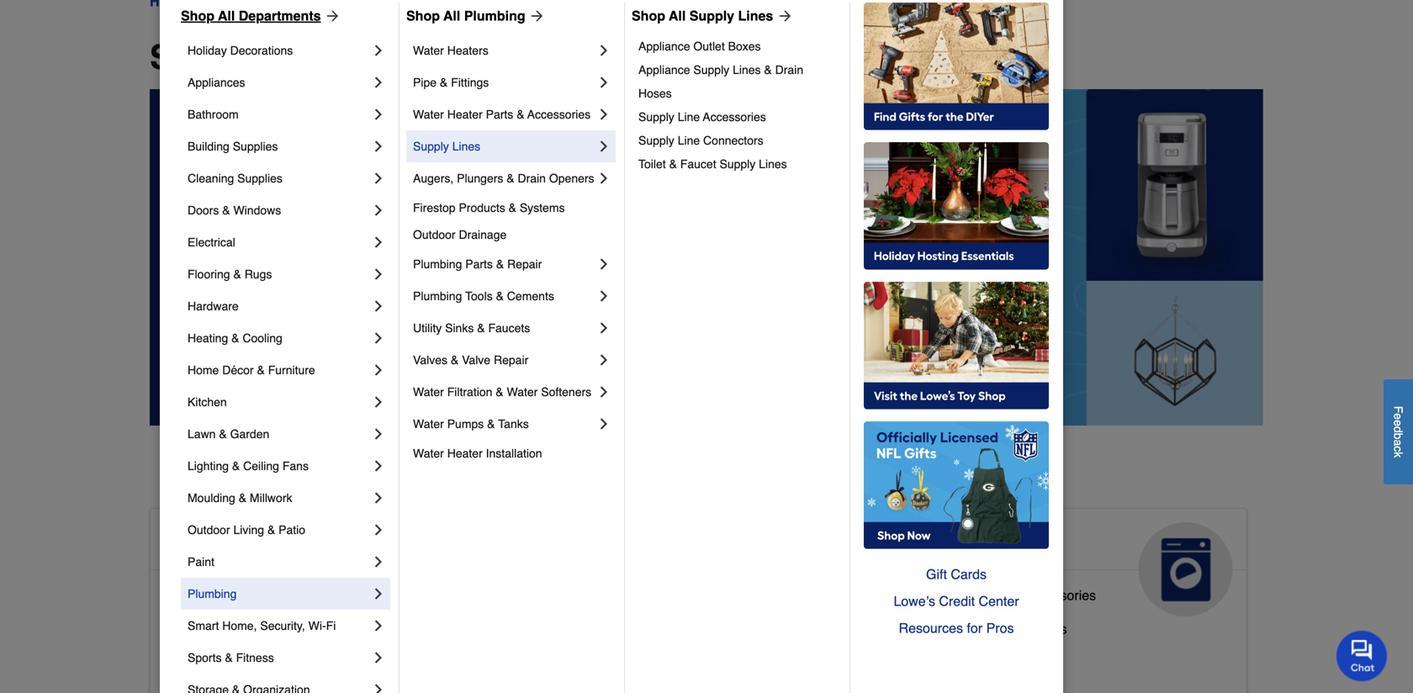 Task type: describe. For each thing, give the bounding box(es) containing it.
plumbing for plumbing tools & cements
[[413, 290, 462, 303]]

chevron right image for doors & windows
[[370, 202, 387, 219]]

lines inside appliance supply lines & drain hoses
[[733, 63, 761, 77]]

water heaters
[[413, 44, 489, 57]]

all for supply
[[669, 8, 686, 24]]

pet beds, houses, & furniture link
[[539, 645, 721, 678]]

fittings
[[451, 76, 489, 89]]

parts inside water heater parts & accessories link
[[486, 108, 514, 121]]

chevron right image for home décor & furniture
[[370, 362, 387, 379]]

beverage & wine chillers link
[[914, 618, 1068, 651]]

accessible entry & home link
[[164, 651, 316, 685]]

home décor & furniture
[[188, 364, 315, 377]]

sports & fitness
[[188, 651, 274, 665]]

entry
[[232, 655, 264, 671]]

1 e from the top
[[1392, 413, 1406, 420]]

flooring
[[188, 268, 230, 281]]

pipe & fittings link
[[413, 66, 596, 98]]

rugs
[[245, 268, 272, 281]]

& right the 'lawn' in the bottom of the page
[[219, 428, 227, 441]]

accessible home
[[164, 529, 359, 556]]

chevron right image for flooring & rugs
[[370, 266, 387, 283]]

cards
[[951, 567, 987, 582]]

beds,
[[563, 648, 598, 664]]

pros
[[987, 621, 1015, 636]]

kitchen link
[[188, 386, 370, 418]]

chevron right image for supply lines
[[596, 138, 613, 155]]

f e e d b a c k
[[1392, 406, 1406, 458]]

& up firestop products & systems link at top left
[[507, 172, 515, 185]]

chevron right image for valves & valve repair
[[596, 352, 613, 369]]

fans
[[283, 460, 309, 473]]

valve
[[462, 353, 491, 367]]

lowe's credit center
[[894, 594, 1020, 609]]

outdoor living & patio
[[188, 523, 306, 537]]

electrical link
[[188, 226, 370, 258]]

installation
[[486, 447, 542, 460]]

moulding & millwork
[[188, 491, 292, 505]]

supplies for livestock supplies
[[599, 615, 651, 630]]

all down shop all departments link
[[243, 38, 285, 77]]

firestop products & systems link
[[413, 194, 613, 221]]

chevron right image for kitchen
[[370, 394, 387, 411]]

water up tanks
[[507, 385, 538, 399]]

1 horizontal spatial appliances
[[914, 529, 1040, 556]]

water for water heaters
[[413, 44, 444, 57]]

shop for shop all plumbing
[[406, 8, 440, 24]]

chevron right image for outdoor living & patio
[[370, 522, 387, 539]]

accessible bathroom link
[[164, 584, 291, 618]]

parts for plumbing
[[466, 258, 493, 271]]

credit
[[940, 594, 975, 609]]

building
[[188, 140, 230, 153]]

heating & cooling
[[188, 332, 283, 345]]

doors & windows link
[[188, 194, 370, 226]]

lawn & garden link
[[188, 418, 370, 450]]

plumbing inside shop all plumbing link
[[464, 8, 526, 24]]

water heater parts & accessories link
[[413, 98, 596, 130]]

cleaning supplies link
[[188, 162, 370, 194]]

repair for valves & valve repair
[[494, 353, 529, 367]]

firestop
[[413, 201, 456, 215]]

flooring & rugs link
[[188, 258, 370, 290]]

repair for plumbing parts & repair
[[508, 258, 542, 271]]

chevron right image for electrical
[[370, 234, 387, 251]]

chevron right image for water pumps & tanks
[[596, 416, 613, 433]]

& left tanks
[[487, 417, 495, 431]]

sports & fitness link
[[188, 642, 370, 674]]

chevron right image for bathroom
[[370, 106, 387, 123]]

animal & pet care
[[539, 529, 684, 583]]

arrow right image for shop all supply lines
[[774, 8, 794, 24]]

paint link
[[188, 546, 370, 578]]

appliance parts & accessories
[[914, 588, 1097, 603]]

paint
[[188, 555, 215, 569]]

chevron right image for water filtration & water softeners
[[596, 384, 613, 401]]

utility
[[413, 321, 442, 335]]

smart home, security, wi-fi
[[188, 619, 336, 633]]

chevron right image for utility sinks & faucets
[[596, 320, 613, 337]]

resources
[[899, 621, 964, 636]]

water pumps & tanks
[[413, 417, 529, 431]]

& right décor
[[257, 364, 265, 377]]

home décor & furniture link
[[188, 354, 370, 386]]

& right toilet
[[670, 157, 677, 171]]

1 horizontal spatial accessories
[[703, 110, 767, 124]]

building supplies link
[[188, 130, 370, 162]]

home inside 'home décor & furniture' link
[[188, 364, 219, 377]]

augers, plungers & drain openers
[[413, 172, 595, 185]]

heaters
[[447, 44, 489, 57]]

chevron right image for holiday decorations
[[370, 42, 387, 59]]

shop
[[150, 38, 234, 77]]

2 e from the top
[[1392, 420, 1406, 426]]

line for connectors
[[678, 134, 700, 147]]

boxes
[[729, 40, 761, 53]]

0 horizontal spatial pet
[[539, 648, 559, 664]]

sinks
[[445, 321, 474, 335]]

center
[[979, 594, 1020, 609]]

& right "entry" in the left of the page
[[267, 655, 276, 671]]

enjoy savings year-round. no matter what you're shopping for, find what you need at a great price. image
[[150, 89, 1264, 426]]

accessible for accessible bedroom
[[164, 621, 228, 637]]

bathroom inside accessible bathroom link
[[232, 588, 291, 603]]

lighting
[[188, 460, 229, 473]]

chat invite button image
[[1337, 630, 1389, 682]]

home inside accessible home link
[[294, 529, 359, 556]]

sports
[[188, 651, 222, 665]]

building supplies
[[188, 140, 278, 153]]

gift
[[927, 567, 948, 582]]

appliances image
[[1139, 523, 1234, 617]]

water heater installation
[[413, 447, 542, 460]]

1 horizontal spatial appliances link
[[901, 509, 1247, 617]]

moulding & millwork link
[[188, 482, 370, 514]]

plumbing tools & cements link
[[413, 280, 596, 312]]

doors
[[188, 204, 219, 217]]

animal
[[539, 529, 618, 556]]

departments for shop all departments
[[239, 8, 321, 24]]

visit the lowe's toy shop. image
[[864, 282, 1049, 410]]

heater for parts
[[447, 108, 483, 121]]

& down outdoor drainage link
[[496, 258, 504, 271]]

heating
[[188, 332, 228, 345]]

lawn
[[188, 428, 216, 441]]

chillers
[[1023, 621, 1068, 637]]

plungers
[[457, 172, 504, 185]]

wi-
[[309, 619, 326, 633]]

pipe & fittings
[[413, 76, 489, 89]]

accessible entry & home
[[164, 655, 316, 671]]

hardware
[[188, 300, 239, 313]]

outdoor for outdoor living & patio
[[188, 523, 230, 537]]

& left 'valve'
[[451, 353, 459, 367]]

drainage
[[459, 228, 507, 242]]

pumps
[[447, 417, 484, 431]]

all for plumbing
[[444, 8, 461, 24]]

chevron right image for heating & cooling
[[370, 330, 387, 347]]

supply down the supply line connectors link
[[720, 157, 756, 171]]

& left pros
[[976, 621, 984, 637]]

f
[[1392, 406, 1406, 413]]

chevron right image for plumbing parts & repair
[[596, 256, 613, 273]]

chevron right image for sports & fitness
[[370, 650, 387, 667]]

shop all supply lines link
[[632, 6, 794, 26]]

chevron right image for water heater parts & accessories
[[596, 106, 613, 123]]

supply down hoses
[[639, 110, 675, 124]]

outdoor living & patio link
[[188, 514, 370, 546]]



Task type: locate. For each thing, give the bounding box(es) containing it.
1 vertical spatial departments
[[294, 38, 500, 77]]

accessible home link
[[151, 509, 497, 617]]

shop for shop all departments
[[181, 8, 215, 24]]

chevron right image for water heaters
[[596, 42, 613, 59]]

bathroom up the smart home, security, wi-fi
[[232, 588, 291, 603]]

chevron right image
[[370, 42, 387, 59], [596, 42, 613, 59], [596, 74, 613, 91], [596, 170, 613, 187], [370, 234, 387, 251], [596, 320, 613, 337], [370, 330, 387, 347], [370, 362, 387, 379], [596, 416, 613, 433], [370, 554, 387, 571], [370, 586, 387, 603], [370, 618, 387, 635], [370, 650, 387, 667]]

electrical
[[188, 236, 235, 249]]

plumbing tools & cements
[[413, 290, 554, 303]]

chevron right image for moulding & millwork
[[370, 490, 387, 507]]

animal & pet care image
[[764, 523, 859, 617]]

bathroom link
[[188, 98, 370, 130]]

1 arrow right image from the left
[[526, 8, 546, 24]]

1 horizontal spatial drain
[[776, 63, 804, 77]]

appliance for appliance parts & accessories
[[914, 588, 973, 603]]

appliance for appliance supply lines & drain hoses
[[639, 63, 691, 77]]

augers,
[[413, 172, 454, 185]]

1 vertical spatial line
[[678, 134, 700, 147]]

plumbing for plumbing parts & repair
[[413, 258, 462, 271]]

parts inside appliance parts & accessories link
[[977, 588, 1008, 603]]

plumbing inside plumbing parts & repair link
[[413, 258, 462, 271]]

accessible for accessible home
[[164, 529, 287, 556]]

gift cards
[[927, 567, 987, 582]]

appliances up cards on the bottom of page
[[914, 529, 1040, 556]]

outlet
[[694, 40, 725, 53]]

products
[[459, 201, 506, 215]]

1 horizontal spatial furniture
[[667, 648, 721, 664]]

f e e d b a c k button
[[1384, 379, 1414, 485]]

1 horizontal spatial arrow right image
[[774, 8, 794, 24]]

1 accessible from the top
[[164, 529, 287, 556]]

water for water pumps & tanks
[[413, 417, 444, 431]]

outdoor down moulding
[[188, 523, 230, 537]]

1 vertical spatial supplies
[[237, 172, 283, 185]]

water heater installation link
[[413, 440, 613, 467]]

patio
[[279, 523, 306, 537]]

& right doors
[[222, 204, 230, 217]]

appliance parts & accessories link
[[914, 584, 1097, 618]]

lowe's
[[894, 594, 936, 609]]

1 heater from the top
[[447, 108, 483, 121]]

augers, plungers & drain openers link
[[413, 162, 596, 194]]

home,
[[222, 619, 257, 633]]

2 line from the top
[[678, 134, 700, 147]]

drain up systems
[[518, 172, 546, 185]]

accessories down pipe & fittings link
[[528, 108, 591, 121]]

connectors
[[704, 134, 764, 147]]

accessible up sports
[[164, 621, 228, 637]]

2 horizontal spatial accessories
[[1025, 588, 1097, 603]]

water for water heater parts & accessories
[[413, 108, 444, 121]]

systems
[[520, 201, 565, 215]]

faucets
[[489, 321, 530, 335]]

& up wine
[[1012, 588, 1021, 603]]

0 vertical spatial departments
[[239, 8, 321, 24]]

supply up outlet at the top of the page
[[690, 8, 735, 24]]

1 vertical spatial pet
[[539, 648, 559, 664]]

2 accessible from the top
[[164, 588, 228, 603]]

0 vertical spatial home
[[188, 364, 219, 377]]

water
[[413, 44, 444, 57], [413, 108, 444, 121], [413, 385, 444, 399], [507, 385, 538, 399], [413, 417, 444, 431], [413, 447, 444, 460]]

1 vertical spatial appliances link
[[901, 509, 1247, 617]]

appliance inside 'link'
[[639, 40, 691, 53]]

0 vertical spatial outdoor
[[413, 228, 456, 242]]

2 heater from the top
[[447, 447, 483, 460]]

3 accessible from the top
[[164, 621, 228, 637]]

ceiling
[[243, 460, 279, 473]]

repair down faucets
[[494, 353, 529, 367]]

1 line from the top
[[678, 110, 700, 124]]

accessible down moulding
[[164, 529, 287, 556]]

1 horizontal spatial outdoor
[[413, 228, 456, 242]]

pipe
[[413, 76, 437, 89]]

supply down outlet at the top of the page
[[694, 63, 730, 77]]

utility sinks & faucets link
[[413, 312, 596, 344]]

bathroom inside the bathroom "link"
[[188, 108, 239, 121]]

0 horizontal spatial appliances link
[[188, 66, 370, 98]]

1 vertical spatial appliance
[[639, 63, 691, 77]]

holiday decorations
[[188, 44, 293, 57]]

arrow right image for shop all plumbing
[[526, 8, 546, 24]]

& inside "link"
[[232, 460, 240, 473]]

0 vertical spatial furniture
[[268, 364, 315, 377]]

lawn & garden
[[188, 428, 270, 441]]

accessories up chillers
[[1025, 588, 1097, 603]]

supplies for building supplies
[[233, 140, 278, 153]]

filtration
[[447, 385, 493, 399]]

& left ceiling
[[232, 460, 240, 473]]

water heater parts & accessories
[[413, 108, 591, 121]]

water for water heater installation
[[413, 447, 444, 460]]

bedroom
[[232, 621, 287, 637]]

chevron right image for appliances
[[370, 74, 387, 91]]

home inside accessible entry & home link
[[280, 655, 316, 671]]

drain down appliance outlet boxes 'link'
[[776, 63, 804, 77]]

accessible up the "smart"
[[164, 588, 228, 603]]

b
[[1392, 433, 1406, 440]]

& left millwork
[[239, 491, 247, 505]]

& left patio
[[268, 523, 275, 537]]

water for water filtration & water softeners
[[413, 385, 444, 399]]

supply line connectors
[[639, 134, 764, 147]]

tools
[[466, 290, 493, 303]]

accessible for accessible entry & home
[[164, 655, 228, 671]]

chevron right image for plumbing tools & cements
[[596, 288, 613, 305]]

faucet
[[681, 157, 717, 171]]

find gifts for the diyer. image
[[864, 3, 1049, 130]]

& down pipe & fittings link
[[517, 108, 525, 121]]

water up pipe
[[413, 44, 444, 57]]

appliance left outlet at the top of the page
[[639, 40, 691, 53]]

chevron right image for pipe & fittings
[[596, 74, 613, 91]]

water left pumps
[[413, 417, 444, 431]]

accessible bathroom
[[164, 588, 291, 603]]

all for departments
[[218, 8, 235, 24]]

2 vertical spatial parts
[[977, 588, 1008, 603]]

1 vertical spatial repair
[[494, 353, 529, 367]]

chevron right image
[[370, 74, 387, 91], [370, 106, 387, 123], [596, 106, 613, 123], [370, 138, 387, 155], [596, 138, 613, 155], [370, 170, 387, 187], [370, 202, 387, 219], [596, 256, 613, 273], [370, 266, 387, 283], [596, 288, 613, 305], [370, 298, 387, 315], [596, 352, 613, 369], [596, 384, 613, 401], [370, 394, 387, 411], [370, 426, 387, 443], [370, 458, 387, 475], [370, 490, 387, 507], [370, 522, 387, 539], [370, 682, 387, 693]]

plumbing up utility
[[413, 290, 462, 303]]

plumbing inside plumbing tools & cements link
[[413, 290, 462, 303]]

plumbing up the "smart"
[[188, 587, 237, 601]]

appliance up hoses
[[639, 63, 691, 77]]

line up faucet
[[678, 134, 700, 147]]

& right houses,
[[654, 648, 663, 664]]

supplies up windows
[[237, 172, 283, 185]]

arrow right image inside shop all supply lines link
[[774, 8, 794, 24]]

for
[[967, 621, 983, 636]]

0 horizontal spatial drain
[[518, 172, 546, 185]]

supplies for cleaning supplies
[[237, 172, 283, 185]]

plumbing up water heaters link
[[464, 8, 526, 24]]

parts down drainage
[[466, 258, 493, 271]]

shop all departments link
[[181, 6, 341, 26]]

1 horizontal spatial shop
[[406, 8, 440, 24]]

0 horizontal spatial furniture
[[268, 364, 315, 377]]

officially licensed n f l gifts. shop now. image
[[864, 422, 1049, 550]]

0 vertical spatial repair
[[508, 258, 542, 271]]

smart home, security, wi-fi link
[[188, 610, 370, 642]]

living
[[234, 523, 264, 537]]

& left cooling
[[232, 332, 239, 345]]

2 vertical spatial supplies
[[599, 615, 651, 630]]

0 vertical spatial parts
[[486, 108, 514, 121]]

line for accessories
[[678, 110, 700, 124]]

arrow right image inside shop all plumbing link
[[526, 8, 546, 24]]

supplies up houses,
[[599, 615, 651, 630]]

0 vertical spatial supplies
[[233, 140, 278, 153]]

fitness
[[236, 651, 274, 665]]

water down water pumps & tanks
[[413, 447, 444, 460]]

1 vertical spatial heater
[[447, 447, 483, 460]]

appliance inside appliance supply lines & drain hoses
[[639, 63, 691, 77]]

outdoor drainage link
[[413, 221, 613, 248]]

outdoor
[[413, 228, 456, 242], [188, 523, 230, 537]]

supply inside appliance supply lines & drain hoses
[[694, 63, 730, 77]]

accessible
[[164, 529, 287, 556], [164, 588, 228, 603], [164, 621, 228, 637], [164, 655, 228, 671]]

lines up plungers
[[453, 140, 481, 153]]

chevron right image for building supplies
[[370, 138, 387, 155]]

chevron right image for lighting & ceiling fans
[[370, 458, 387, 475]]

plumbing inside "plumbing" link
[[188, 587, 237, 601]]

supply up toilet
[[639, 134, 675, 147]]

0 horizontal spatial appliances
[[188, 76, 245, 89]]

outdoor for outdoor drainage
[[413, 228, 456, 242]]

e up d
[[1392, 413, 1406, 420]]

plumbing down the outdoor drainage
[[413, 258, 462, 271]]

shop for shop all supply lines
[[632, 8, 666, 24]]

plumbing
[[464, 8, 526, 24], [413, 258, 462, 271], [413, 290, 462, 303], [188, 587, 237, 601]]

chevron right image for hardware
[[370, 298, 387, 315]]

cleaning
[[188, 172, 234, 185]]

c
[[1392, 446, 1406, 452]]

0 vertical spatial appliances link
[[188, 66, 370, 98]]

pet inside animal & pet care
[[648, 529, 684, 556]]

plumbing for plumbing
[[188, 587, 237, 601]]

arrow right image up appliance outlet boxes 'link'
[[774, 8, 794, 24]]

appliances down holiday
[[188, 76, 245, 89]]

doors & windows
[[188, 204, 281, 217]]

0 vertical spatial appliances
[[188, 76, 245, 89]]

2 vertical spatial home
[[280, 655, 316, 671]]

& right sinks
[[477, 321, 485, 335]]

moulding
[[188, 491, 235, 505]]

hoses
[[639, 87, 672, 100]]

parts down cards on the bottom of page
[[977, 588, 1008, 603]]

supplies inside "link"
[[237, 172, 283, 185]]

4 accessible from the top
[[164, 655, 228, 671]]

resources for pros
[[899, 621, 1015, 636]]

lines down boxes
[[733, 63, 761, 77]]

& inside animal & pet care
[[624, 529, 641, 556]]

a
[[1392, 440, 1406, 446]]

flooring & rugs
[[188, 268, 272, 281]]

& down accessible bedroom link on the bottom left of the page
[[225, 651, 233, 665]]

pet
[[648, 529, 684, 556], [539, 648, 559, 664]]

toilet
[[639, 157, 666, 171]]

appliance for appliance outlet boxes
[[639, 40, 691, 53]]

shop all supply lines
[[632, 8, 774, 24]]

0 horizontal spatial arrow right image
[[526, 8, 546, 24]]

all up holiday decorations
[[218, 8, 235, 24]]

1 vertical spatial drain
[[518, 172, 546, 185]]

all up appliance outlet boxes at top
[[669, 8, 686, 24]]

openers
[[549, 172, 595, 185]]

e
[[1392, 413, 1406, 420], [1392, 420, 1406, 426]]

1 vertical spatial furniture
[[667, 648, 721, 664]]

lowe's credit center link
[[864, 588, 1049, 615]]

furniture up kitchen link at the left bottom
[[268, 364, 315, 377]]

shop up holiday
[[181, 8, 215, 24]]

2 horizontal spatial shop
[[632, 8, 666, 24]]

shop up water heaters
[[406, 8, 440, 24]]

appliances link up chillers
[[901, 509, 1247, 617]]

appliance down gift
[[914, 588, 973, 603]]

& up outdoor drainage link
[[509, 201, 517, 215]]

departments for shop all departments
[[294, 38, 500, 77]]

beverage
[[914, 621, 972, 637]]

arrow right image
[[526, 8, 546, 24], [774, 8, 794, 24]]

bathroom up building
[[188, 108, 239, 121]]

0 vertical spatial heater
[[447, 108, 483, 121]]

outdoor down firestop
[[413, 228, 456, 242]]

animal & pet care link
[[526, 509, 872, 617]]

supplies up the 'cleaning supplies'
[[233, 140, 278, 153]]

parts down pipe & fittings link
[[486, 108, 514, 121]]

heater down pumps
[[447, 447, 483, 460]]

holiday hosting essentials. image
[[864, 142, 1049, 270]]

0 vertical spatial drain
[[776, 63, 804, 77]]

appliances
[[188, 76, 245, 89], [914, 529, 1040, 556]]

accessories up connectors
[[703, 110, 767, 124]]

& down appliance outlet boxes 'link'
[[765, 63, 772, 77]]

&
[[765, 63, 772, 77], [440, 76, 448, 89], [517, 108, 525, 121], [670, 157, 677, 171], [507, 172, 515, 185], [509, 201, 517, 215], [222, 204, 230, 217], [496, 258, 504, 271], [234, 268, 241, 281], [496, 290, 504, 303], [477, 321, 485, 335], [232, 332, 239, 345], [451, 353, 459, 367], [257, 364, 265, 377], [496, 385, 504, 399], [487, 417, 495, 431], [219, 428, 227, 441], [232, 460, 240, 473], [239, 491, 247, 505], [268, 523, 275, 537], [624, 529, 641, 556], [1012, 588, 1021, 603], [976, 621, 984, 637], [654, 648, 663, 664], [225, 651, 233, 665], [267, 655, 276, 671]]

& inside appliance supply lines & drain hoses
[[765, 63, 772, 77]]

water heaters link
[[413, 35, 596, 66]]

heating & cooling link
[[188, 322, 370, 354]]

& right tools
[[496, 290, 504, 303]]

kitchen
[[188, 396, 227, 409]]

accessible bedroom link
[[164, 618, 287, 651]]

1 vertical spatial appliances
[[914, 529, 1040, 556]]

chevron right image for paint
[[370, 554, 387, 571]]

chevron right image for lawn & garden
[[370, 426, 387, 443]]

toilet & faucet supply lines
[[639, 157, 787, 171]]

toilet & faucet supply lines link
[[639, 152, 838, 176]]

& right pipe
[[440, 76, 448, 89]]

2 arrow right image from the left
[[774, 8, 794, 24]]

line up supply line connectors
[[678, 110, 700, 124]]

0 horizontal spatial accessories
[[528, 108, 591, 121]]

1 vertical spatial home
[[294, 529, 359, 556]]

holiday
[[188, 44, 227, 57]]

1 vertical spatial parts
[[466, 258, 493, 271]]

0 horizontal spatial outdoor
[[188, 523, 230, 537]]

0 vertical spatial pet
[[648, 529, 684, 556]]

water down pipe
[[413, 108, 444, 121]]

chevron right image for augers, plungers & drain openers
[[596, 170, 613, 187]]

& left the rugs
[[234, 268, 241, 281]]

appliances link
[[188, 66, 370, 98], [901, 509, 1247, 617]]

heater down fittings
[[447, 108, 483, 121]]

repair down outdoor drainage link
[[508, 258, 542, 271]]

water filtration & water softeners
[[413, 385, 592, 399]]

appliances link down decorations
[[188, 66, 370, 98]]

hardware link
[[188, 290, 370, 322]]

0 vertical spatial line
[[678, 110, 700, 124]]

parts inside plumbing parts & repair link
[[466, 258, 493, 271]]

wine
[[988, 621, 1019, 637]]

lines up boxes
[[739, 8, 774, 24]]

chevron right image for smart home, security, wi-fi
[[370, 618, 387, 635]]

2 vertical spatial appliance
[[914, 588, 973, 603]]

0 horizontal spatial shop
[[181, 8, 215, 24]]

lines down the supply line connectors link
[[759, 157, 787, 171]]

furniture inside pet beds, houses, & furniture link
[[667, 648, 721, 664]]

supply line connectors link
[[639, 129, 838, 152]]

plumbing link
[[188, 578, 370, 610]]

0 vertical spatial appliance
[[639, 40, 691, 53]]

& right filtration
[[496, 385, 504, 399]]

arrow right image up water heaters link
[[526, 8, 546, 24]]

1 shop from the left
[[181, 8, 215, 24]]

furniture right houses,
[[667, 648, 721, 664]]

beverage & wine chillers
[[914, 621, 1068, 637]]

water down "valves"
[[413, 385, 444, 399]]

1 vertical spatial bathroom
[[232, 588, 291, 603]]

2 shop from the left
[[406, 8, 440, 24]]

accessible down the "smart"
[[164, 655, 228, 671]]

chevron right image for plumbing
[[370, 586, 387, 603]]

accessories
[[528, 108, 591, 121], [703, 110, 767, 124], [1025, 588, 1097, 603]]

shop up appliance outlet boxes at top
[[632, 8, 666, 24]]

0 vertical spatial bathroom
[[188, 108, 239, 121]]

parts for appliance
[[977, 588, 1008, 603]]

valves & valve repair
[[413, 353, 529, 367]]

& right animal
[[624, 529, 641, 556]]

accessible for accessible bathroom
[[164, 588, 228, 603]]

fi
[[326, 619, 336, 633]]

e up b
[[1392, 420, 1406, 426]]

1 horizontal spatial pet
[[648, 529, 684, 556]]

all up water heaters
[[444, 8, 461, 24]]

furniture inside 'home décor & furniture' link
[[268, 364, 315, 377]]

accessible home image
[[389, 523, 484, 617]]

3 shop from the left
[[632, 8, 666, 24]]

arrow right image
[[321, 8, 341, 24]]

chevron right image for cleaning supplies
[[370, 170, 387, 187]]

1 vertical spatial outdoor
[[188, 523, 230, 537]]

supply line accessories link
[[639, 105, 838, 129]]

water pumps & tanks link
[[413, 408, 596, 440]]

supply up augers,
[[413, 140, 449, 153]]

drain inside appliance supply lines & drain hoses
[[776, 63, 804, 77]]

heater for installation
[[447, 447, 483, 460]]



Task type: vqa. For each thing, say whether or not it's contained in the screenshot.
the 'F e e d b a c k' button
yes



